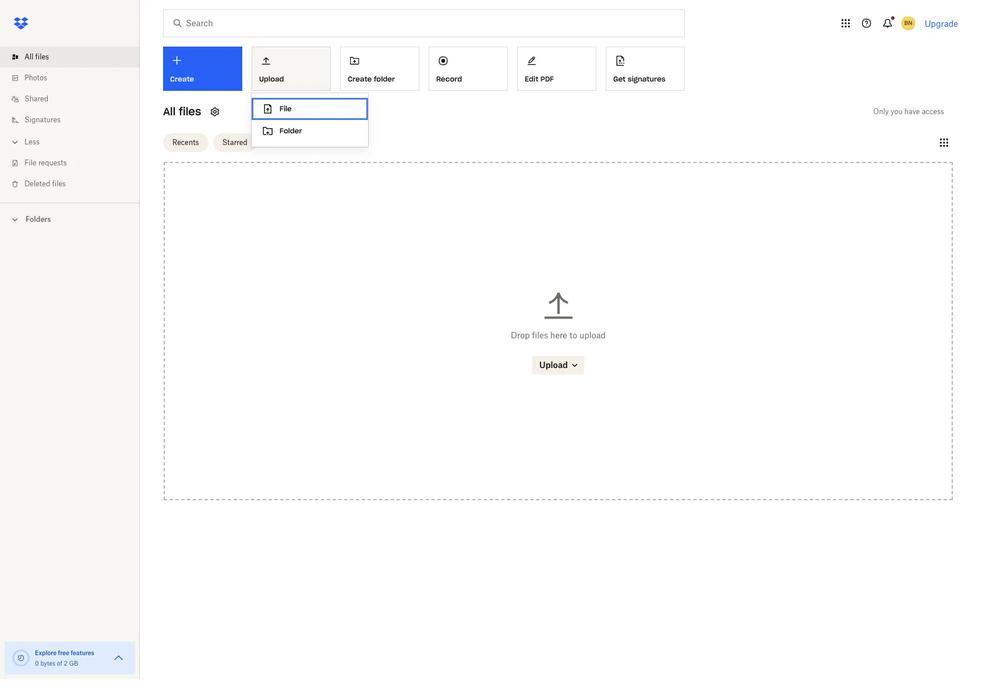 Task type: vqa. For each thing, say whether or not it's contained in the screenshot.
the topmost 'All files'
yes



Task type: describe. For each thing, give the bounding box(es) containing it.
here
[[550, 330, 567, 340]]

features
[[71, 649, 94, 656]]

all files link
[[9, 47, 140, 68]]

folder
[[280, 126, 302, 135]]

photos
[[24, 73, 47, 82]]

all inside 'link'
[[24, 52, 33, 61]]

edit pdf button
[[517, 47, 596, 91]]

dropbox image
[[9, 12, 33, 35]]

create folder button
[[340, 47, 419, 91]]

list containing all files
[[0, 40, 140, 203]]

upload
[[259, 74, 284, 83]]

file requests link
[[9, 153, 140, 174]]

only
[[873, 107, 889, 116]]

edit pdf
[[525, 74, 554, 83]]

all files list item
[[0, 47, 140, 68]]

to
[[570, 330, 577, 340]]

file for file
[[280, 104, 292, 113]]

file for file requests
[[24, 158, 36, 167]]

shared link
[[9, 89, 140, 110]]

pdf
[[541, 74, 554, 83]]

you
[[891, 107, 903, 116]]

folder menu item
[[252, 120, 368, 142]]

deleted
[[24, 179, 50, 188]]

files left here
[[532, 330, 548, 340]]

free
[[58, 649, 69, 656]]

1 horizontal spatial all
[[163, 105, 176, 118]]

upgrade
[[925, 18, 958, 28]]

edit
[[525, 74, 538, 83]]

explore
[[35, 649, 57, 656]]

0
[[35, 660, 39, 667]]

drop
[[511, 330, 530, 340]]



Task type: locate. For each thing, give the bounding box(es) containing it.
shared
[[24, 94, 48, 103]]

0 vertical spatial all files
[[24, 52, 49, 61]]

only you have access
[[873, 107, 944, 116]]

all files up photos
[[24, 52, 49, 61]]

of
[[57, 660, 62, 667]]

deleted files link
[[9, 174, 140, 195]]

0 horizontal spatial file
[[24, 158, 36, 167]]

get signatures button
[[606, 47, 685, 91]]

recents button
[[163, 133, 208, 152]]

1 vertical spatial all files
[[163, 105, 201, 118]]

all files up recents
[[163, 105, 201, 118]]

starred button
[[213, 133, 257, 152]]

record
[[436, 74, 462, 83]]

upload
[[579, 330, 606, 340]]

1 horizontal spatial file
[[280, 104, 292, 113]]

0 horizontal spatial all files
[[24, 52, 49, 61]]

get signatures
[[613, 74, 666, 83]]

upgrade link
[[925, 18, 958, 28]]

quota usage element
[[12, 649, 30, 668]]

signatures
[[24, 115, 61, 124]]

less
[[24, 137, 40, 146]]

file
[[280, 104, 292, 113], [24, 158, 36, 167]]

1 vertical spatial file
[[24, 158, 36, 167]]

all files
[[24, 52, 49, 61], [163, 105, 201, 118]]

1 vertical spatial all
[[163, 105, 176, 118]]

explore free features 0 bytes of 2 gb
[[35, 649, 94, 667]]

0 vertical spatial all
[[24, 52, 33, 61]]

files
[[35, 52, 49, 61], [179, 105, 201, 118], [52, 179, 66, 188], [532, 330, 548, 340]]

files inside 'link'
[[35, 52, 49, 61]]

files right 'deleted'
[[52, 179, 66, 188]]

gb
[[69, 660, 78, 667]]

requests
[[38, 158, 67, 167]]

file menu item
[[252, 98, 368, 120]]

signatures
[[628, 74, 666, 83]]

access
[[922, 107, 944, 116]]

all up recents
[[163, 105, 176, 118]]

0 horizontal spatial all
[[24, 52, 33, 61]]

create
[[348, 74, 372, 83]]

create folder
[[348, 74, 395, 83]]

file inside menu item
[[280, 104, 292, 113]]

file up folder at the left top of the page
[[280, 104, 292, 113]]

2
[[64, 660, 68, 667]]

drop files here to upload
[[511, 330, 606, 340]]

bytes
[[40, 660, 55, 667]]

recents
[[172, 138, 199, 146]]

file down less
[[24, 158, 36, 167]]

signatures link
[[9, 110, 140, 130]]

folders button
[[0, 210, 140, 228]]

1 horizontal spatial all files
[[163, 105, 201, 118]]

all
[[24, 52, 33, 61], [163, 105, 176, 118]]

file requests
[[24, 158, 67, 167]]

folder
[[374, 74, 395, 83]]

have
[[905, 107, 920, 116]]

upload button
[[252, 47, 331, 91]]

files up recents
[[179, 105, 201, 118]]

starred
[[222, 138, 247, 146]]

photos link
[[9, 68, 140, 89]]

deleted files
[[24, 179, 66, 188]]

all up photos
[[24, 52, 33, 61]]

0 vertical spatial file
[[280, 104, 292, 113]]

all files inside all files 'link'
[[24, 52, 49, 61]]

less image
[[9, 136, 21, 148]]

files up photos
[[35, 52, 49, 61]]

list
[[0, 40, 140, 203]]

folders
[[26, 215, 51, 224]]

record button
[[429, 47, 508, 91]]

get
[[613, 74, 626, 83]]



